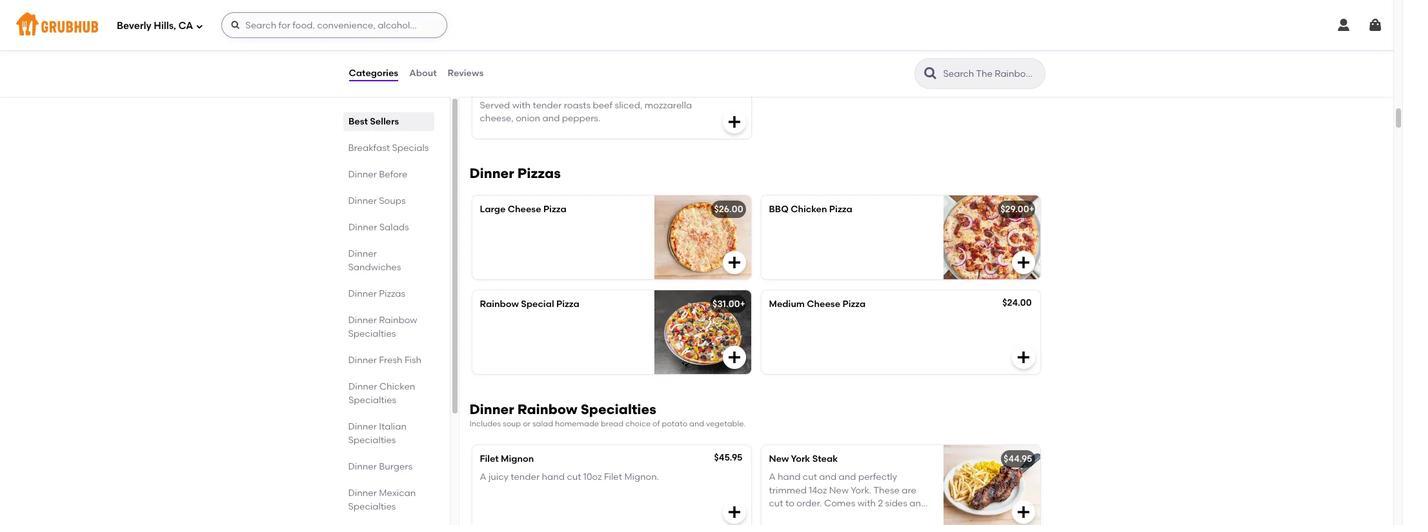 Task type: locate. For each thing, give the bounding box(es) containing it.
dinner salads tab
[[348, 221, 429, 234]]

best
[[348, 116, 368, 127]]

0 horizontal spatial of
[[653, 419, 660, 428]]

beverly
[[117, 20, 152, 31]]

choice
[[626, 419, 651, 428], [791, 511, 820, 522]]

italian up the served on the top of page
[[480, 82, 509, 93]]

a up trimmed at the right of page
[[769, 472, 776, 483]]

1 vertical spatial rainbow
[[379, 315, 417, 326]]

york.
[[851, 485, 872, 496]]

$29.00
[[1001, 204, 1030, 215]]

+
[[1030, 204, 1035, 215], [740, 299, 746, 310]]

dinner burgers tab
[[348, 460, 429, 474]]

1 horizontal spatial mozzarella
[[645, 100, 692, 111]]

specialties inside dinner mexican specialties
[[348, 502, 396, 513]]

a
[[480, 472, 487, 483], [769, 472, 776, 483]]

dinner pizzas tab
[[348, 287, 429, 301]]

dinner up sandwiches
[[348, 249, 377, 260]]

0 vertical spatial of
[[653, 419, 660, 428]]

1 vertical spatial of
[[822, 511, 831, 522]]

of down comes
[[822, 511, 831, 522]]

1 horizontal spatial a
[[769, 472, 776, 483]]

rainbow down the dinner pizzas tab
[[379, 315, 417, 326]]

1 vertical spatial cheese
[[807, 299, 841, 310]]

dinner up large
[[470, 165, 514, 181]]

hand up trimmed at the right of page
[[778, 472, 801, 483]]

and down are
[[910, 498, 927, 509]]

salad.
[[868, 511, 894, 522]]

medium cheese pizza
[[769, 299, 866, 310]]

1 horizontal spatial with
[[540, 31, 558, 42]]

1 horizontal spatial soup
[[833, 511, 854, 522]]

order.
[[797, 498, 822, 509]]

1 horizontal spatial +
[[1030, 204, 1035, 215]]

hand
[[480, 18, 503, 29], [542, 472, 565, 483], [778, 472, 801, 483]]

best sellers
[[348, 116, 399, 127]]

0 horizontal spatial choice
[[626, 419, 651, 428]]

or left salad. at the right of the page
[[857, 511, 866, 522]]

0 horizontal spatial chicken
[[379, 382, 415, 393]]

with inside a hand cut and and perfectly trimmed 14oz new york. these are cut to order. comes with 2 sides and your choice of soup or salad.
[[858, 498, 876, 509]]

ca
[[179, 20, 193, 31]]

1 vertical spatial choice
[[791, 511, 820, 522]]

main navigation navigation
[[0, 0, 1394, 50]]

+ for $29.00
[[1030, 204, 1035, 215]]

breakfast specials
[[348, 143, 429, 154]]

and down roll
[[511, 44, 528, 55]]

onion
[[516, 113, 541, 124]]

0 horizontal spatial pizzas
[[379, 289, 406, 300]]

dinner soups tab
[[348, 194, 429, 208]]

chicken
[[791, 204, 827, 215], [379, 382, 415, 393]]

specialties for dinner rainbow specialties
[[348, 329, 396, 340]]

0 vertical spatial mozzarella
[[531, 44, 578, 55]]

0 vertical spatial rainbow
[[480, 299, 519, 310]]

dinner inside dinner sandwiches
[[348, 249, 377, 260]]

hand up sandwich
[[480, 18, 503, 29]]

0 vertical spatial pizzas
[[518, 165, 561, 181]]

dinner left soups on the left
[[348, 196, 377, 207]]

comes
[[825, 498, 856, 509]]

dinner italian specialties tab
[[348, 420, 429, 447]]

are
[[902, 485, 917, 496]]

dinner pizzas down sandwiches
[[348, 289, 406, 300]]

with up onion
[[512, 100, 531, 111]]

soup down comes
[[833, 511, 854, 522]]

new york steak image
[[944, 446, 1041, 526]]

0 horizontal spatial new
[[769, 454, 789, 465]]

specialties inside 'dinner rainbow specialties'
[[348, 329, 396, 340]]

specialties inside dinner chicken specialties
[[348, 395, 396, 406]]

dinner down dinner chicken specialties
[[348, 422, 377, 433]]

0 vertical spatial or
[[523, 419, 531, 428]]

1 vertical spatial pizzas
[[379, 289, 406, 300]]

italian inside dinner italian specialties
[[379, 422, 407, 433]]

1 horizontal spatial filet
[[604, 472, 622, 483]]

0 vertical spatial +
[[1030, 204, 1035, 215]]

dinner before
[[348, 169, 408, 180]]

rainbow left special
[[480, 299, 519, 310]]

1 vertical spatial soup
[[833, 511, 854, 522]]

served with tender roasts beef sliced, mozzarella cheese, onion and peppers.
[[480, 100, 692, 124]]

categories button
[[348, 50, 399, 97]]

reviews button
[[447, 50, 484, 97]]

dinner down sandwiches
[[348, 289, 377, 300]]

hand left 10oz
[[542, 472, 565, 483]]

svg image for featuring the rainbows fresh made hand rolled meatballs, served on a sandwich roll with meat sauce, onions and mozzarella cheese.
[[727, 38, 742, 53]]

beverly hills, ca
[[117, 20, 193, 31]]

0 horizontal spatial a
[[480, 472, 487, 483]]

dinner up includes in the left of the page
[[470, 401, 514, 418]]

italian roast beef sandwich
[[480, 82, 605, 93]]

1 vertical spatial +
[[740, 299, 746, 310]]

filet right 10oz
[[604, 472, 622, 483]]

dinner down the dinner pizzas tab
[[348, 315, 377, 326]]

dinner rainbow specialties
[[348, 315, 417, 340]]

2 vertical spatial rainbow
[[518, 401, 578, 418]]

soup inside dinner rainbow specialties includes soup or salad homemade bread choice of potato and vegetable.
[[503, 419, 521, 428]]

+ for $31.00
[[740, 299, 746, 310]]

1 vertical spatial dinner pizzas
[[348, 289, 406, 300]]

breakfast specials tab
[[348, 141, 429, 155]]

juicy
[[489, 472, 509, 483]]

0 horizontal spatial hand
[[480, 18, 503, 29]]

Search The Rainbow Bar and Grill search field
[[942, 68, 1041, 80]]

1 vertical spatial new
[[830, 485, 849, 496]]

mozzarella inside served with tender roasts beef sliced, mozzarella cheese, onion and peppers.
[[645, 100, 692, 111]]

mozzarella
[[531, 44, 578, 55], [645, 100, 692, 111]]

fresh
[[586, 5, 607, 16]]

1 vertical spatial tender
[[511, 472, 540, 483]]

tender inside served with tender roasts beef sliced, mozzarella cheese, onion and peppers.
[[533, 100, 562, 111]]

cut up 14oz
[[803, 472, 817, 483]]

new inside a hand cut and and perfectly trimmed 14oz new york. these are cut to order. comes with 2 sides and your choice of soup or salad.
[[830, 485, 849, 496]]

includes
[[470, 419, 501, 428]]

a for a juicy tender hand cut 10oz filet mignon.
[[480, 472, 487, 483]]

1 horizontal spatial dinner pizzas
[[470, 165, 561, 181]]

dinner down dinner fresh fish
[[348, 382, 377, 393]]

dinner sandwiches tab
[[348, 247, 429, 274]]

$31.00 +
[[713, 299, 746, 310]]

with
[[540, 31, 558, 42], [512, 100, 531, 111], [858, 498, 876, 509]]

1 horizontal spatial or
[[857, 511, 866, 522]]

specialties for dinner mexican specialties
[[348, 502, 396, 513]]

tender down beef
[[533, 100, 562, 111]]

dinner pizzas up large cheese pizza
[[470, 165, 561, 181]]

dinner for dinner soups tab
[[348, 196, 377, 207]]

choice down order.
[[791, 511, 820, 522]]

0 horizontal spatial mozzarella
[[531, 44, 578, 55]]

perfectly
[[859, 472, 898, 483]]

2 horizontal spatial hand
[[778, 472, 801, 483]]

1 a from the left
[[480, 472, 487, 483]]

chicken inside dinner chicken specialties
[[379, 382, 415, 393]]

roasts
[[564, 100, 591, 111]]

1 horizontal spatial pizzas
[[518, 165, 561, 181]]

2 a from the left
[[769, 472, 776, 483]]

of inside dinner rainbow specialties includes soup or salad homemade bread choice of potato and vegetable.
[[653, 419, 660, 428]]

0 vertical spatial with
[[540, 31, 558, 42]]

dinner down dinner burgers
[[348, 488, 377, 499]]

0 horizontal spatial soup
[[503, 419, 521, 428]]

specialties up dinner italian specialties
[[348, 395, 396, 406]]

$24.00
[[1003, 297, 1032, 308]]

with inside featuring the rainbows fresh made hand rolled meatballs, served on a sandwich roll with meat sauce, onions and mozzarella cheese.
[[540, 31, 558, 42]]

a juicy tender hand cut 10oz filet mignon.
[[480, 472, 660, 483]]

and right potato
[[690, 419, 705, 428]]

1 vertical spatial or
[[857, 511, 866, 522]]

1 vertical spatial with
[[512, 100, 531, 111]]

1 vertical spatial italian
[[379, 422, 407, 433]]

mozzarella inside featuring the rainbows fresh made hand rolled meatballs, served on a sandwich roll with meat sauce, onions and mozzarella cheese.
[[531, 44, 578, 55]]

sandwich
[[561, 82, 605, 93]]

dinner inside dinner mexican specialties
[[348, 488, 377, 499]]

0 vertical spatial choice
[[626, 419, 651, 428]]

tender
[[533, 100, 562, 111], [511, 472, 540, 483]]

0 horizontal spatial with
[[512, 100, 531, 111]]

pizza for large cheese pizza
[[544, 204, 567, 215]]

0 vertical spatial chicken
[[791, 204, 827, 215]]

of left potato
[[653, 419, 660, 428]]

soup right includes in the left of the page
[[503, 419, 521, 428]]

specialties inside dinner italian specialties
[[348, 435, 396, 446]]

0 vertical spatial filet
[[480, 454, 499, 465]]

cheese for large
[[508, 204, 541, 215]]

svg image
[[1337, 17, 1352, 33], [1368, 17, 1384, 33], [727, 38, 742, 53], [727, 114, 742, 130], [1016, 350, 1032, 365]]

specialties up dinner fresh fish
[[348, 329, 396, 340]]

cut left 10oz
[[567, 472, 581, 483]]

choice inside a hand cut and and perfectly trimmed 14oz new york. these are cut to order. comes with 2 sides and your choice of soup or salad.
[[791, 511, 820, 522]]

new left york
[[769, 454, 789, 465]]

chicken right bbq
[[791, 204, 827, 215]]

dinner fresh fish tab
[[348, 354, 429, 367]]

dinner for dinner before tab
[[348, 169, 377, 180]]

pizzas up large cheese pizza
[[518, 165, 561, 181]]

1 horizontal spatial of
[[822, 511, 831, 522]]

0 horizontal spatial or
[[523, 419, 531, 428]]

rainbow up salad
[[518, 401, 578, 418]]

salad
[[533, 419, 553, 428]]

chicken for pizza
[[791, 204, 827, 215]]

dinner
[[470, 165, 514, 181], [348, 169, 377, 180], [348, 196, 377, 207], [348, 222, 377, 233], [348, 249, 377, 260], [348, 289, 377, 300], [348, 315, 377, 326], [348, 355, 377, 366], [348, 382, 377, 393], [470, 401, 514, 418], [348, 422, 377, 433], [348, 462, 377, 473], [348, 488, 377, 499]]

dinner for dinner burgers tab
[[348, 462, 377, 473]]

chicken for specialties
[[379, 382, 415, 393]]

pizzas down sandwiches
[[379, 289, 406, 300]]

dinner down breakfast
[[348, 169, 377, 180]]

0 vertical spatial tender
[[533, 100, 562, 111]]

rainbow special pizza image
[[654, 290, 751, 374]]

0 horizontal spatial dinner pizzas
[[348, 289, 406, 300]]

and up "york."
[[839, 472, 857, 483]]

sides
[[886, 498, 908, 509]]

sandwiches
[[348, 262, 401, 273]]

specialties up dinner burgers
[[348, 435, 396, 446]]

choice right bread
[[626, 419, 651, 428]]

rainbows
[[541, 5, 583, 16]]

a inside a hand cut and and perfectly trimmed 14oz new york. these are cut to order. comes with 2 sides and your choice of soup or salad.
[[769, 472, 776, 483]]

hand inside a hand cut and and perfectly trimmed 14oz new york. these are cut to order. comes with 2 sides and your choice of soup or salad.
[[778, 472, 801, 483]]

mozzarella right sliced,
[[645, 100, 692, 111]]

0 vertical spatial cheese
[[508, 204, 541, 215]]

rainbow for dinner rainbow specialties
[[379, 315, 417, 326]]

filet
[[480, 454, 499, 465], [604, 472, 622, 483]]

new
[[769, 454, 789, 465], [830, 485, 849, 496]]

dinner left fresh
[[348, 355, 377, 366]]

a for a hand cut and and perfectly trimmed 14oz new york. these are cut to order. comes with 2 sides and your choice of soup or salad.
[[769, 472, 776, 483]]

0 vertical spatial dinner pizzas
[[470, 165, 561, 181]]

categories
[[349, 68, 399, 79]]

svg image for medium cheese pizza
[[1016, 350, 1032, 365]]

dinner down dinner soups
[[348, 222, 377, 233]]

2 vertical spatial with
[[858, 498, 876, 509]]

chicken down fresh
[[379, 382, 415, 393]]

large
[[480, 204, 506, 215]]

a left juicy
[[480, 472, 487, 483]]

rainbow inside dinner rainbow specialties includes soup or salad homemade bread choice of potato and vegetable.
[[518, 401, 578, 418]]

cut up your
[[769, 498, 784, 509]]

italian
[[480, 82, 509, 93], [379, 422, 407, 433]]

to
[[786, 498, 795, 509]]

cheese right medium
[[807, 299, 841, 310]]

0 vertical spatial soup
[[503, 419, 521, 428]]

the
[[524, 5, 539, 16]]

and right onion
[[543, 113, 560, 124]]

dinner fresh fish
[[348, 355, 422, 366]]

or left salad
[[523, 419, 531, 428]]

$45.95
[[714, 453, 743, 464]]

served
[[580, 18, 609, 29]]

with inside served with tender roasts beef sliced, mozzarella cheese, onion and peppers.
[[512, 100, 531, 111]]

specialties for dinner italian specialties
[[348, 435, 396, 446]]

2 horizontal spatial with
[[858, 498, 876, 509]]

with left 2
[[858, 498, 876, 509]]

dinner for dinner rainbow specialties tab
[[348, 315, 377, 326]]

dinner inside dinner italian specialties
[[348, 422, 377, 433]]

dinner inside dinner chicken specialties
[[348, 382, 377, 393]]

0 vertical spatial italian
[[480, 82, 509, 93]]

0 horizontal spatial +
[[740, 299, 746, 310]]

1 horizontal spatial choice
[[791, 511, 820, 522]]

rainbow inside 'dinner rainbow specialties'
[[379, 315, 417, 326]]

dinner soups
[[348, 196, 406, 207]]

mozzarella down meat
[[531, 44, 578, 55]]

1 horizontal spatial cheese
[[807, 299, 841, 310]]

filet up juicy
[[480, 454, 499, 465]]

pizza
[[544, 204, 567, 215], [830, 204, 853, 215], [557, 299, 580, 310], [843, 299, 866, 310]]

10oz
[[584, 472, 602, 483]]

dinner left burgers in the left of the page
[[348, 462, 377, 473]]

italian down dinner chicken specialties tab at the bottom left
[[379, 422, 407, 433]]

specialties down mexican
[[348, 502, 396, 513]]

0 horizontal spatial cheese
[[508, 204, 541, 215]]

large cheese pizza image
[[654, 195, 751, 279]]

cheese
[[508, 204, 541, 215], [807, 299, 841, 310]]

1 vertical spatial mozzarella
[[645, 100, 692, 111]]

dinner rainbow specialties includes soup or salad homemade bread choice of potato and vegetable.
[[470, 401, 746, 428]]

1 vertical spatial chicken
[[379, 382, 415, 393]]

new up comes
[[830, 485, 849, 496]]

1 horizontal spatial new
[[830, 485, 849, 496]]

1 horizontal spatial chicken
[[791, 204, 827, 215]]

dinner pizzas inside tab
[[348, 289, 406, 300]]

sliced,
[[615, 100, 643, 111]]

1 horizontal spatial italian
[[480, 82, 509, 93]]

0 horizontal spatial italian
[[379, 422, 407, 433]]

and inside served with tender roasts beef sliced, mozzarella cheese, onion and peppers.
[[543, 113, 560, 124]]

svg image
[[231, 20, 241, 30], [196, 22, 204, 30], [1016, 38, 1032, 53], [727, 255, 742, 270], [1016, 255, 1032, 270], [727, 350, 742, 365], [727, 505, 742, 520], [1016, 505, 1032, 520]]

cheese right large
[[508, 204, 541, 215]]

tender down mignon
[[511, 472, 540, 483]]

specialties inside dinner rainbow specialties includes soup or salad homemade bread choice of potato and vegetable.
[[581, 401, 657, 418]]

with down meatballs,
[[540, 31, 558, 42]]

cheese.
[[580, 44, 614, 55]]

and
[[511, 44, 528, 55], [543, 113, 560, 124], [690, 419, 705, 428], [820, 472, 837, 483], [839, 472, 857, 483], [910, 498, 927, 509]]

dinner inside 'dinner rainbow specialties'
[[348, 315, 377, 326]]

cut
[[567, 472, 581, 483], [803, 472, 817, 483], [769, 498, 784, 509]]

specialties up bread
[[581, 401, 657, 418]]



Task type: vqa. For each thing, say whether or not it's contained in the screenshot.
the bottommost the a
no



Task type: describe. For each thing, give the bounding box(es) containing it.
mignon.
[[625, 472, 660, 483]]

rainbow for dinner rainbow specialties includes soup or salad homemade bread choice of potato and vegetable.
[[518, 401, 578, 418]]

homemade
[[555, 419, 599, 428]]

reviews
[[448, 68, 484, 79]]

dinner for dinner salads tab
[[348, 222, 377, 233]]

specialties for dinner chicken specialties
[[348, 395, 396, 406]]

0 horizontal spatial filet
[[480, 454, 499, 465]]

medium
[[769, 299, 805, 310]]

pizzas inside tab
[[379, 289, 406, 300]]

dinner for dinner italian specialties "tab"
[[348, 422, 377, 433]]

pizza for bbq chicken pizza
[[830, 204, 853, 215]]

or inside a hand cut and and perfectly trimmed 14oz new york. these are cut to order. comes with 2 sides and your choice of soup or salad.
[[857, 511, 866, 522]]

rolled
[[505, 18, 530, 29]]

$44.95
[[1004, 454, 1033, 465]]

search icon image
[[923, 66, 939, 81]]

svg image for italian roast beef sandwich
[[727, 114, 742, 130]]

sandwich
[[480, 31, 522, 42]]

dinner for dinner chicken specialties tab at the bottom left
[[348, 382, 377, 393]]

onions
[[480, 44, 509, 55]]

special
[[521, 299, 554, 310]]

a
[[625, 18, 631, 29]]

dinner for the dinner pizzas tab
[[348, 289, 377, 300]]

dinner chicken specialties tab
[[348, 380, 429, 407]]

14oz
[[809, 485, 827, 496]]

sellers
[[370, 116, 399, 127]]

2 horizontal spatial cut
[[803, 472, 817, 483]]

1 vertical spatial filet
[[604, 472, 622, 483]]

hand inside featuring the rainbows fresh made hand rolled meatballs, served on a sandwich roll with meat sauce, onions and mozzarella cheese.
[[480, 18, 503, 29]]

dinner for dinner sandwiches tab
[[348, 249, 377, 260]]

dinner mexican specialties
[[348, 488, 416, 513]]

fresh
[[379, 355, 403, 366]]

roast
[[511, 82, 536, 93]]

soup inside a hand cut and and perfectly trimmed 14oz new york. these are cut to order. comes with 2 sides and your choice of soup or salad.
[[833, 511, 854, 522]]

and inside dinner rainbow specialties includes soup or salad homemade bread choice of potato and vegetable.
[[690, 419, 705, 428]]

about
[[409, 68, 437, 79]]

fish
[[405, 355, 422, 366]]

pizza for medium cheese pizza
[[843, 299, 866, 310]]

on
[[612, 18, 623, 29]]

tender for roast
[[533, 100, 562, 111]]

featuring
[[480, 5, 522, 16]]

best sellers tab
[[348, 115, 429, 128]]

dinner for dinner fresh fish tab
[[348, 355, 377, 366]]

featuring the rainbows fresh made hand rolled meatballs, served on a sandwich roll with meat sauce, onions and mozzarella cheese.
[[480, 5, 635, 55]]

choice inside dinner rainbow specialties includes soup or salad homemade bread choice of potato and vegetable.
[[626, 419, 651, 428]]

dinner inside dinner rainbow specialties includes soup or salad homemade bread choice of potato and vegetable.
[[470, 401, 514, 418]]

featuring the rainbows fresh made hand rolled meatballs, served on a sandwich roll with meat sauce, onions and mozzarella cheese. button
[[472, 0, 751, 62]]

rainbow special pizza
[[480, 299, 580, 310]]

your
[[769, 511, 788, 522]]

served
[[480, 100, 510, 111]]

mexican
[[379, 488, 416, 499]]

pizza for rainbow special pizza
[[557, 299, 580, 310]]

meatball sandwich image
[[654, 0, 751, 62]]

$31.00
[[713, 299, 740, 310]]

$26.00
[[714, 204, 744, 215]]

dinner before tab
[[348, 168, 429, 181]]

dinner burgers
[[348, 462, 413, 473]]

large cheese pizza
[[480, 204, 567, 215]]

cheese,
[[480, 113, 514, 124]]

Search for food, convenience, alcohol... search field
[[222, 12, 448, 38]]

breakfast
[[348, 143, 390, 154]]

and inside featuring the rainbows fresh made hand rolled meatballs, served on a sandwich roll with meat sauce, onions and mozzarella cheese.
[[511, 44, 528, 55]]

$29.00 +
[[1001, 204, 1035, 215]]

new york steak
[[769, 454, 838, 465]]

york
[[791, 454, 811, 465]]

dinner sandwiches
[[348, 249, 401, 273]]

or inside dinner rainbow specialties includes soup or salad homemade bread choice of potato and vegetable.
[[523, 419, 531, 428]]

bbq
[[769, 204, 789, 215]]

dinner italian specialties
[[348, 422, 407, 446]]

mignon
[[501, 454, 534, 465]]

peppers.
[[562, 113, 601, 124]]

specials
[[392, 143, 429, 154]]

meatballs,
[[532, 18, 578, 29]]

sauce,
[[586, 31, 615, 42]]

bread
[[601, 419, 624, 428]]

made
[[609, 5, 635, 16]]

trimmed
[[769, 485, 807, 496]]

specialties for dinner rainbow specialties includes soup or salad homemade bread choice of potato and vegetable.
[[581, 401, 657, 418]]

hills,
[[154, 20, 176, 31]]

0 horizontal spatial cut
[[567, 472, 581, 483]]

bbq chicken pizza
[[769, 204, 853, 215]]

dinner rainbow specialties tab
[[348, 314, 429, 341]]

dinner mexican specialties tab
[[348, 487, 429, 514]]

potato
[[662, 419, 688, 428]]

soups
[[379, 196, 406, 207]]

bbq chicken pizza image
[[944, 195, 1041, 279]]

these
[[874, 485, 900, 496]]

dinner salads
[[348, 222, 409, 233]]

beef
[[593, 100, 613, 111]]

salads
[[379, 222, 409, 233]]

meat
[[560, 31, 584, 42]]

vegetable.
[[706, 419, 746, 428]]

cheese for medium
[[807, 299, 841, 310]]

about button
[[409, 50, 438, 97]]

0 vertical spatial new
[[769, 454, 789, 465]]

before
[[379, 169, 408, 180]]

steak
[[813, 454, 838, 465]]

and up 14oz
[[820, 472, 837, 483]]

a hand cut and and perfectly trimmed 14oz new york. these are cut to order. comes with 2 sides and your choice of soup or salad.
[[769, 472, 927, 522]]

tender for mignon
[[511, 472, 540, 483]]

filet mignon
[[480, 454, 534, 465]]

dinner for dinner mexican specialties tab on the bottom of the page
[[348, 488, 377, 499]]

1 horizontal spatial hand
[[542, 472, 565, 483]]

beef
[[539, 82, 559, 93]]

2
[[878, 498, 884, 509]]

of inside a hand cut and and perfectly trimmed 14oz new york. these are cut to order. comes with 2 sides and your choice of soup or salad.
[[822, 511, 831, 522]]

burgers
[[379, 462, 413, 473]]

dinner chicken specialties
[[348, 382, 415, 406]]

1 horizontal spatial cut
[[769, 498, 784, 509]]



